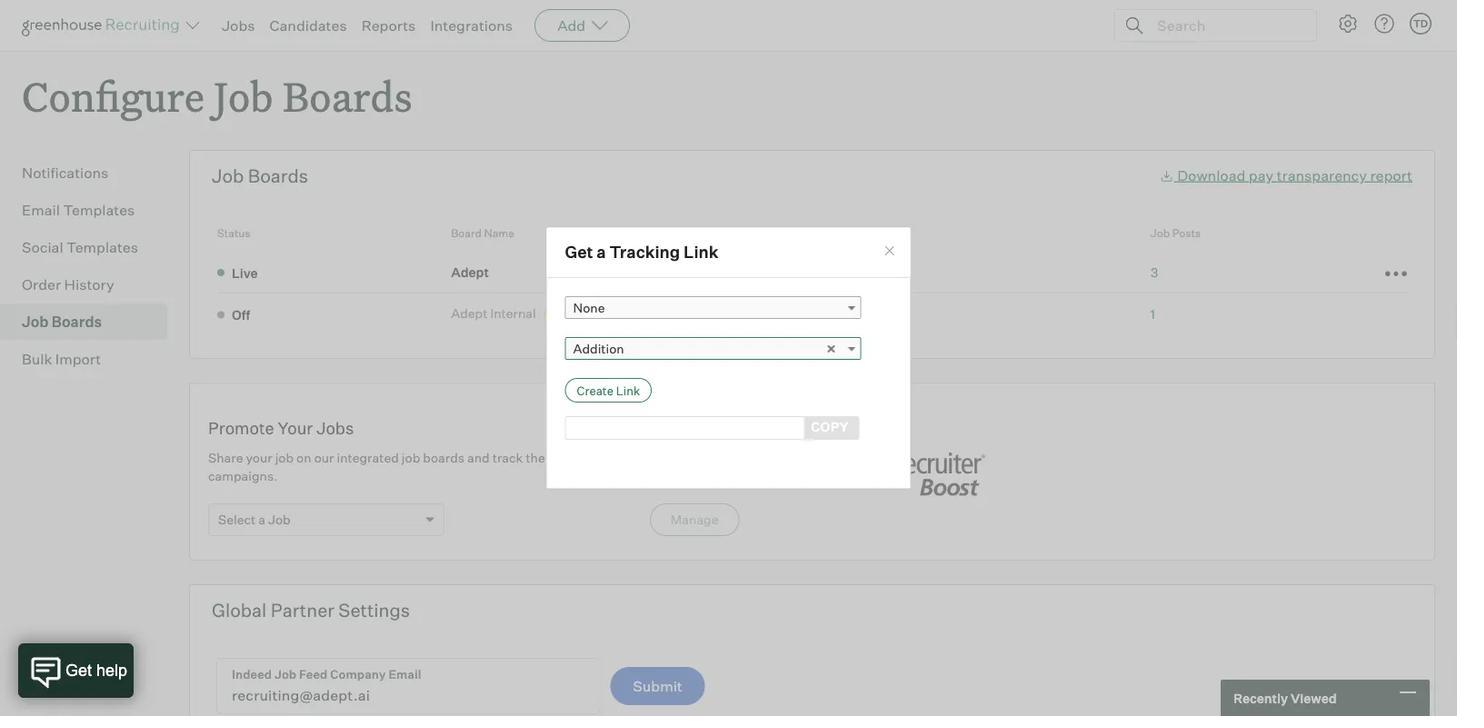 Task type: vqa. For each thing, say whether or not it's contained in the screenshot.
the middle All
no



Task type: locate. For each thing, give the bounding box(es) containing it.
0 horizontal spatial internal
[[490, 306, 536, 321]]

candidates link
[[270, 16, 347, 35]]

none text field inside get a tracking link dialog
[[565, 416, 805, 440]]

social templates
[[22, 238, 138, 257]]

1 horizontal spatial internal
[[551, 309, 604, 321]]

td button
[[1407, 9, 1436, 38]]

promote your jobs
[[208, 418, 354, 438]]

boards down candidates
[[283, 69, 412, 123]]

jobs link
[[222, 16, 255, 35]]

job up the bulk
[[22, 313, 49, 331]]

status
[[217, 227, 251, 240]]

1 your from the left
[[246, 450, 272, 466]]

internal up the addition
[[551, 309, 604, 321]]

1 horizontal spatial your
[[644, 450, 670, 466]]

of
[[629, 450, 641, 466]]

a for select
[[258, 512, 265, 528]]

internal down adept link at the top of the page
[[490, 306, 536, 321]]

greenhouse recruiting image
[[22, 15, 185, 36]]

candidates
[[270, 16, 347, 35]]

1 vertical spatial a
[[258, 512, 265, 528]]

pay
[[1249, 166, 1274, 184]]

boards
[[283, 69, 412, 123], [248, 165, 308, 187], [52, 313, 102, 331]]

a right get
[[597, 242, 606, 262]]

board name
[[451, 227, 515, 240]]

templates up 'social templates' link
[[63, 201, 135, 219]]

download
[[1178, 166, 1246, 184]]

adept link
[[451, 263, 495, 281]]

get
[[565, 242, 593, 262]]

a right select
[[258, 512, 265, 528]]

2 your from the left
[[644, 450, 670, 466]]

boards up import in the left of the page
[[52, 313, 102, 331]]

jobs
[[222, 16, 255, 35], [317, 418, 354, 438]]

job left boards on the bottom left of the page
[[402, 450, 420, 466]]

recently
[[1234, 690, 1288, 706]]

templates
[[63, 201, 135, 219], [66, 238, 138, 257]]

1 vertical spatial jobs
[[317, 418, 354, 438]]

import
[[55, 350, 101, 368]]

0 vertical spatial job boards
[[212, 165, 308, 187]]

social
[[22, 238, 63, 257]]

1 horizontal spatial job boards
[[212, 165, 308, 187]]

internal
[[490, 306, 536, 321], [551, 309, 604, 321]]

submit button
[[610, 668, 705, 706]]

templates down 'email templates' link
[[66, 238, 138, 257]]

share your job on our integrated job boards and track the effectiveness of your campaigns.
[[208, 450, 670, 484]]

td button
[[1410, 13, 1432, 35]]

boards up "status"
[[248, 165, 308, 187]]

job
[[214, 69, 273, 123], [212, 165, 244, 187], [1151, 227, 1170, 240], [22, 313, 49, 331], [268, 512, 291, 528]]

reports
[[362, 16, 416, 35]]

job right select
[[268, 512, 291, 528]]

jobs left candidates link
[[222, 16, 255, 35]]

live
[[232, 265, 258, 281]]

none submit inside get a tracking link dialog
[[565, 378, 652, 403]]

promote
[[208, 418, 274, 438]]

Search text field
[[1153, 12, 1300, 39]]

get a tracking link dialog
[[546, 227, 912, 490]]

your
[[246, 450, 272, 466], [644, 450, 670, 466]]

off
[[232, 307, 250, 323]]

1 job from the left
[[275, 450, 294, 466]]

job left on
[[275, 450, 294, 466]]

job boards
[[212, 165, 308, 187], [22, 313, 102, 331]]

select
[[218, 512, 256, 528]]

0 vertical spatial a
[[597, 242, 606, 262]]

0 vertical spatial adept
[[451, 264, 489, 280]]

your up campaigns.
[[246, 450, 272, 466]]

email templates
[[22, 201, 135, 219]]

jobs up the 'our'
[[317, 418, 354, 438]]

adept internal link
[[451, 305, 542, 322]]

none
[[573, 300, 605, 316]]

bulk import
[[22, 350, 101, 368]]

3 link
[[1151, 264, 1159, 280]]

job boards up bulk import
[[22, 313, 102, 331]]

a inside dialog
[[597, 242, 606, 262]]

0 horizontal spatial your
[[246, 450, 272, 466]]

a
[[597, 242, 606, 262], [258, 512, 265, 528]]

1 adept from the top
[[451, 264, 489, 280]]

1 horizontal spatial a
[[597, 242, 606, 262]]

1 vertical spatial job boards
[[22, 313, 102, 331]]

none link
[[565, 296, 862, 319]]

recently viewed
[[1234, 690, 1337, 706]]

global partner settings
[[212, 599, 410, 622]]

templates for email templates
[[63, 201, 135, 219]]

order
[[22, 276, 61, 294]]

settings
[[339, 599, 410, 622]]

None text field
[[565, 416, 805, 440]]

job
[[275, 450, 294, 466], [402, 450, 420, 466]]

0 vertical spatial templates
[[63, 201, 135, 219]]

the
[[526, 450, 545, 466]]

adept
[[451, 264, 489, 280], [451, 306, 488, 321]]

0 vertical spatial jobs
[[222, 16, 255, 35]]

adept down adept link at the top of the page
[[451, 306, 488, 321]]

job boards up "status"
[[212, 165, 308, 187]]

email templates link
[[22, 199, 160, 221]]

1 horizontal spatial jobs
[[317, 418, 354, 438]]

None submit
[[565, 378, 652, 403]]

2 adept from the top
[[451, 306, 488, 321]]

0 vertical spatial boards
[[283, 69, 412, 123]]

job left posts
[[1151, 227, 1170, 240]]

campaigns.
[[208, 468, 278, 484]]

0 horizontal spatial job
[[275, 450, 294, 466]]

notifications link
[[22, 162, 160, 184]]

0 horizontal spatial a
[[258, 512, 265, 528]]

0 horizontal spatial jobs
[[222, 16, 255, 35]]

report
[[1371, 166, 1413, 184]]

3
[[1151, 264, 1159, 280]]

job up "status"
[[212, 165, 244, 187]]

and
[[467, 450, 490, 466]]

job boards link
[[22, 311, 160, 333]]

a for get
[[597, 242, 606, 262]]

your right of
[[644, 450, 670, 466]]

job posts
[[1151, 227, 1201, 240]]

1 horizontal spatial job
[[402, 450, 420, 466]]

adept down the board
[[451, 264, 489, 280]]

email
[[22, 201, 60, 219]]

bulk
[[22, 350, 52, 368]]

configure job boards
[[22, 69, 412, 123]]

1 vertical spatial adept
[[451, 306, 488, 321]]

configure image
[[1338, 13, 1359, 35]]

history
[[64, 276, 114, 294]]

addition link
[[565, 337, 862, 360]]

1 vertical spatial templates
[[66, 238, 138, 257]]



Task type: describe. For each thing, give the bounding box(es) containing it.
viewed
[[1291, 690, 1337, 706]]

templates for social templates
[[66, 238, 138, 257]]

global
[[212, 599, 267, 622]]

2 job from the left
[[402, 450, 420, 466]]

download pay transparency report
[[1178, 166, 1413, 184]]

partner
[[271, 599, 335, 622]]

integrations
[[430, 16, 513, 35]]

name
[[484, 227, 515, 240]]

add
[[558, 16, 586, 35]]

Indeed Job Feed Company Email text field
[[217, 659, 600, 714]]

1
[[1151, 306, 1156, 322]]

add button
[[535, 9, 630, 42]]

bulk import link
[[22, 348, 160, 370]]

addition
[[573, 341, 624, 357]]

adept for adept
[[451, 264, 489, 280]]

our
[[314, 450, 334, 466]]

1 vertical spatial boards
[[248, 165, 308, 187]]

notifications
[[22, 164, 109, 182]]

link
[[684, 242, 719, 262]]

integrations link
[[430, 16, 513, 35]]

boards
[[423, 450, 465, 466]]

td
[[1414, 17, 1429, 30]]

reports link
[[362, 16, 416, 35]]

effectiveness
[[548, 450, 627, 466]]

on
[[297, 450, 312, 466]]

transparency
[[1277, 166, 1368, 184]]

adept internal
[[451, 306, 536, 321]]

integrated
[[337, 450, 399, 466]]

social templates link
[[22, 237, 160, 258]]

order history link
[[22, 274, 160, 296]]

2 vertical spatial boards
[[52, 313, 102, 331]]

configure
[[22, 69, 205, 123]]

copy
[[811, 419, 849, 435]]

select a job
[[218, 512, 291, 528]]

copy link
[[801, 416, 860, 440]]

track
[[493, 450, 523, 466]]

job down jobs link
[[214, 69, 273, 123]]

order history
[[22, 276, 114, 294]]

share
[[208, 450, 243, 466]]

1 link
[[1151, 306, 1156, 322]]

posts
[[1173, 227, 1201, 240]]

board
[[451, 227, 482, 240]]

close image
[[883, 244, 897, 258]]

download pay transparency report link
[[1160, 166, 1413, 184]]

get a tracking link
[[565, 242, 719, 262]]

submit
[[633, 678, 683, 696]]

tracking
[[610, 242, 680, 262]]

zip recruiter image
[[812, 437, 994, 507]]

0 horizontal spatial job boards
[[22, 313, 102, 331]]

adept for adept internal
[[451, 306, 488, 321]]

your
[[278, 418, 313, 438]]



